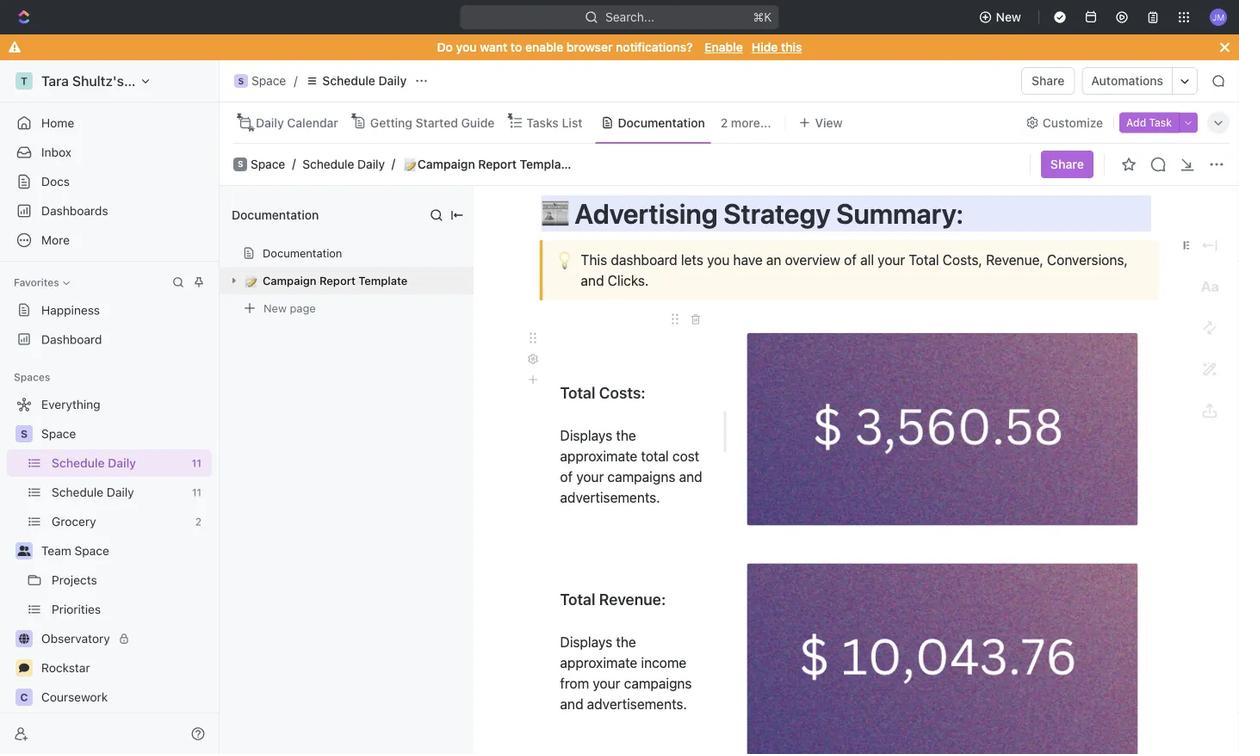 Task type: describe. For each thing, give the bounding box(es) containing it.
conversions,
[[1047, 252, 1128, 269]]

home link
[[7, 109, 212, 137]]

share inside button
[[1032, 74, 1065, 88]]

schedule daily down calendar
[[303, 157, 385, 171]]

0 vertical spatial 📝 campaign report template
[[403, 157, 572, 171]]

do you want to enable browser notifications? enable hide this
[[437, 40, 802, 54]]

jm button
[[1205, 3, 1232, 31]]

and inside displays the approximate total cost of your campaigns and advertisements.
[[679, 469, 702, 485]]

📰
[[541, 197, 569, 230]]

schedule daily up getting
[[322, 74, 407, 88]]

displays the approximate income from your campaigns and advertisements.
[[560, 634, 696, 712]]

revenue,
[[986, 252, 1044, 269]]

projects link
[[52, 567, 208, 594]]

2 vertical spatial documentation
[[263, 247, 342, 260]]

your inside displays the approximate income from your campaigns and advertisements.
[[593, 675, 620, 692]]

total for total costs:
[[560, 384, 596, 402]]

dashboard
[[611, 252, 678, 269]]

daily calendar
[[256, 115, 338, 130]]

enable
[[705, 40, 743, 54]]

strategy
[[724, 197, 831, 230]]

do
[[437, 40, 453, 54]]

tara
[[41, 73, 69, 89]]

team space
[[41, 544, 109, 558]]

to
[[511, 40, 522, 54]]

list
[[562, 115, 583, 130]]

priorities link
[[52, 596, 208, 623]]

1 horizontal spatial report
[[478, 157, 517, 171]]

share button
[[1021, 67, 1075, 95]]

view button
[[793, 102, 849, 143]]

1 vertical spatial 📝
[[243, 274, 254, 287]]

priorities
[[52, 602, 101, 617]]

hide
[[752, 40, 778, 54]]

2 for 2 more...
[[721, 115, 728, 130]]

s for s space
[[238, 160, 243, 169]]

add task button
[[1120, 112, 1179, 133]]

from
[[560, 675, 589, 692]]

space for team space
[[75, 544, 109, 558]]

campaigns inside displays the approximate income from your campaigns and advertisements.
[[624, 675, 692, 692]]

income
[[641, 655, 687, 671]]

user group image
[[18, 546, 31, 556]]

of inside displays the approximate total cost of your campaigns and advertisements.
[[560, 469, 573, 485]]

guide
[[461, 115, 495, 130]]

tara shultz's workspace
[[41, 73, 199, 89]]

tasks list
[[526, 115, 583, 130]]

1 11 from the top
[[192, 457, 202, 469]]

notifications?
[[616, 40, 693, 54]]

and inside this dashboard lets you have an overview of all your total costs, revenue, conversions, and clicks.
[[581, 273, 604, 289]]

s space /
[[238, 74, 297, 88]]

tasks
[[526, 115, 559, 130]]

📰 advertising strategy summary:
[[541, 197, 1151, 230]]

customize
[[1043, 115, 1103, 130]]

2 more... button
[[715, 111, 777, 135]]

projects
[[52, 573, 97, 587]]

total
[[641, 448, 669, 465]]

enable
[[525, 40, 563, 54]]

s space
[[238, 157, 285, 171]]

0 vertical spatial campaign
[[418, 157, 475, 171]]

team space link
[[41, 537, 208, 565]]

total for total revenue:
[[560, 590, 596, 609]]

view button
[[793, 111, 849, 135]]

📝 button
[[242, 274, 263, 288]]

t
[[21, 75, 28, 87]]

dashboard link
[[7, 326, 212, 353]]

an
[[766, 252, 781, 269]]

started
[[416, 115, 458, 130]]

have
[[733, 252, 763, 269]]

happiness
[[41, 303, 100, 317]]

0 horizontal spatial you
[[456, 40, 477, 54]]

getting started guide link
[[367, 111, 495, 135]]

new for new
[[996, 10, 1021, 24]]

grocery
[[52, 515, 96, 529]]

total costs:
[[560, 384, 646, 402]]

dashboard
[[41, 332, 102, 347]]

the for revenue:
[[616, 634, 636, 650]]

docs link
[[7, 168, 212, 195]]

rockstar
[[41, 661, 90, 675]]

advertisements. inside displays the approximate total cost of your campaigns and advertisements.
[[560, 490, 660, 506]]

1 vertical spatial documentation
[[232, 208, 319, 222]]

favorites
[[14, 276, 59, 288]]

the for costs:
[[616, 428, 636, 444]]

2 11 from the top
[[192, 487, 202, 499]]

home
[[41, 116, 74, 130]]

summary:
[[836, 197, 963, 230]]

displays for costs:
[[560, 428, 612, 444]]

this
[[781, 40, 802, 54]]

new button
[[972, 3, 1032, 31]]

⌘k
[[753, 10, 772, 24]]

displays for revenue:
[[560, 634, 612, 650]]

jm
[[1212, 12, 1225, 22]]

approximate for revenue:
[[560, 655, 638, 671]]



Task type: vqa. For each thing, say whether or not it's contained in the screenshot.


Task type: locate. For each thing, give the bounding box(es) containing it.
space down daily calendar link
[[251, 157, 285, 171]]

dropdown menu image
[[1183, 238, 1198, 253]]

s inside s space
[[238, 160, 243, 169]]

1 vertical spatial approximate
[[560, 655, 638, 671]]

inbox
[[41, 145, 72, 159]]

1 horizontal spatial 📝
[[403, 158, 414, 171]]

clicks.
[[608, 273, 649, 289]]

1 vertical spatial campaign
[[263, 274, 317, 287]]

spaces
[[14, 371, 50, 383]]

campaigns down income
[[624, 675, 692, 692]]

1 vertical spatial you
[[707, 252, 730, 269]]

of inside this dashboard lets you have an overview of all your total costs, revenue, conversions, and clicks.
[[844, 252, 857, 269]]

schedule
[[322, 74, 375, 88], [303, 157, 354, 171], [52, 456, 105, 470], [52, 485, 103, 499]]

0 vertical spatial s
[[238, 76, 244, 86]]

2 inside dropdown button
[[721, 115, 728, 130]]

advertisements.
[[560, 490, 660, 506], [587, 696, 687, 712]]

documentation down notifications?
[[618, 115, 705, 130]]

0 vertical spatial advertisements.
[[560, 490, 660, 506]]

everything link
[[7, 391, 208, 419]]

displays down total costs: at the bottom of the page
[[560, 428, 612, 444]]

space link
[[251, 157, 285, 172], [41, 420, 208, 448]]

the down costs:
[[616, 428, 636, 444]]

total
[[909, 252, 939, 269], [560, 384, 596, 402], [560, 590, 596, 609]]

and down cost
[[679, 469, 702, 485]]

and inside displays the approximate income from your campaigns and advertisements.
[[560, 696, 583, 712]]

0 vertical spatial displays
[[560, 428, 612, 444]]

2 approximate from the top
[[560, 655, 638, 671]]

1 horizontal spatial 2
[[721, 115, 728, 130]]

your inside this dashboard lets you have an overview of all your total costs, revenue, conversions, and clicks.
[[878, 252, 905, 269]]

2 more...
[[721, 115, 771, 130]]

report down guide
[[478, 157, 517, 171]]

new page
[[264, 302, 316, 315]]

s inside s space /
[[238, 76, 244, 86]]

total inside this dashboard lets you have an overview of all your total costs, revenue, conversions, and clicks.
[[909, 252, 939, 269]]

favorites button
[[7, 272, 76, 293]]

task
[[1149, 117, 1172, 129]]

schedule daily down everything link
[[52, 456, 136, 470]]

page
[[290, 302, 316, 315]]

c
[[20, 692, 28, 704]]

1 the from the top
[[616, 428, 636, 444]]

0 vertical spatial report
[[478, 157, 517, 171]]

1 horizontal spatial template
[[520, 157, 572, 171]]

overview
[[785, 252, 841, 269]]

documentation down s space
[[232, 208, 319, 222]]

space, , element inside sidebar navigation
[[16, 425, 33, 443]]

1 horizontal spatial you
[[707, 252, 730, 269]]

0 vertical spatial 2
[[721, 115, 728, 130]]

everything
[[41, 397, 100, 412]]

and down "from" at the left of the page
[[560, 696, 583, 712]]

0 vertical spatial campaigns
[[608, 469, 676, 485]]

campaign up new page
[[263, 274, 317, 287]]

0 vertical spatial 📝
[[403, 158, 414, 171]]

11
[[192, 457, 202, 469], [192, 487, 202, 499]]

more button
[[7, 226, 212, 254]]

0 horizontal spatial report
[[319, 274, 356, 287]]

approximate for costs:
[[560, 448, 638, 465]]

total revenue:
[[560, 590, 666, 609]]

0 vertical spatial you
[[456, 40, 477, 54]]

0 horizontal spatial space link
[[41, 420, 208, 448]]

you right do
[[456, 40, 477, 54]]

1 vertical spatial and
[[679, 469, 702, 485]]

add
[[1127, 117, 1146, 129]]

1 vertical spatial s
[[238, 160, 243, 169]]

space link down everything link
[[41, 420, 208, 448]]

displays inside displays the approximate total cost of your campaigns and advertisements.
[[560, 428, 612, 444]]

1 approximate from the top
[[560, 448, 638, 465]]

0 vertical spatial your
[[878, 252, 905, 269]]

docs
[[41, 174, 70, 189]]

documentation link
[[614, 111, 705, 135]]

comment image
[[19, 663, 29, 673]]

advertisements. inside displays the approximate income from your campaigns and advertisements.
[[587, 696, 687, 712]]

campaigns inside displays the approximate total cost of your campaigns and advertisements.
[[608, 469, 676, 485]]

1 vertical spatial campaigns
[[624, 675, 692, 692]]

report right 📝 dropdown button
[[319, 274, 356, 287]]

observatory link
[[41, 625, 208, 653]]

1 horizontal spatial space, , element
[[234, 74, 248, 88]]

tasks list link
[[523, 111, 583, 135]]

0 vertical spatial space, , element
[[234, 74, 248, 88]]

you inside this dashboard lets you have an overview of all your total costs, revenue, conversions, and clicks.
[[707, 252, 730, 269]]

s inside tree
[[21, 428, 28, 440]]

new
[[996, 10, 1021, 24], [264, 302, 287, 315]]

1 vertical spatial displays
[[560, 634, 612, 650]]

calendar
[[287, 115, 338, 130]]

/
[[294, 74, 297, 88]]

space up projects
[[75, 544, 109, 558]]

rockstar link
[[41, 654, 208, 682]]

want
[[480, 40, 507, 54]]

1 vertical spatial your
[[576, 469, 604, 485]]

total left costs,
[[909, 252, 939, 269]]

globe image
[[19, 634, 29, 644]]

grocery link
[[52, 508, 188, 536]]

your right all
[[878, 252, 905, 269]]

2 left more...
[[721, 115, 728, 130]]

1 horizontal spatial of
[[844, 252, 857, 269]]

campaign down the started
[[418, 157, 475, 171]]

0 horizontal spatial campaign
[[263, 274, 317, 287]]

space for s space /
[[251, 74, 286, 88]]

lets
[[681, 252, 703, 269]]

💡
[[555, 251, 571, 269]]

space left /
[[251, 74, 286, 88]]

2
[[721, 115, 728, 130], [195, 516, 202, 528]]

all
[[860, 252, 874, 269]]

2 vertical spatial s
[[21, 428, 28, 440]]

space for s space
[[251, 157, 285, 171]]

1 vertical spatial the
[[616, 634, 636, 650]]

daily calendar link
[[252, 111, 338, 135]]

0 horizontal spatial new
[[264, 302, 287, 315]]

approximate inside displays the approximate total cost of your campaigns and advertisements.
[[560, 448, 638, 465]]

more...
[[731, 115, 771, 130]]

new for new page
[[264, 302, 287, 315]]

space, , element
[[234, 74, 248, 88], [16, 425, 33, 443]]

space, , element down spaces
[[16, 425, 33, 443]]

the down revenue:
[[616, 634, 636, 650]]

1 vertical spatial of
[[560, 469, 573, 485]]

documentation up page at top left
[[263, 247, 342, 260]]

share
[[1032, 74, 1065, 88], [1051, 157, 1084, 171]]

advertisements. down the total
[[560, 490, 660, 506]]

1 horizontal spatial campaign
[[418, 157, 475, 171]]

this dashboard lets you have an overview of all your total costs, revenue, conversions, and clicks.
[[581, 252, 1132, 289]]

1 vertical spatial space, , element
[[16, 425, 33, 443]]

0 vertical spatial of
[[844, 252, 857, 269]]

1 vertical spatial report
[[319, 274, 356, 287]]

and
[[581, 273, 604, 289], [679, 469, 702, 485], [560, 696, 583, 712]]

total left revenue:
[[560, 590, 596, 609]]

campaigns down the total
[[608, 469, 676, 485]]

share down customize button
[[1051, 157, 1084, 171]]

0 horizontal spatial of
[[560, 469, 573, 485]]

1 vertical spatial advertisements.
[[587, 696, 687, 712]]

s for s space /
[[238, 76, 244, 86]]

0 vertical spatial documentation
[[618, 115, 705, 130]]

coursework
[[41, 690, 108, 704]]

0 vertical spatial the
[[616, 428, 636, 444]]

2 right grocery "link"
[[195, 516, 202, 528]]

2 for 2
[[195, 516, 202, 528]]

getting
[[370, 115, 412, 130]]

schedule daily up grocery
[[52, 485, 134, 499]]

0 horizontal spatial template
[[359, 274, 408, 287]]

0 vertical spatial new
[[996, 10, 1021, 24]]

dashboards
[[41, 204, 108, 218]]

space down everything
[[41, 427, 76, 441]]

2 vertical spatial total
[[560, 590, 596, 609]]

2 vertical spatial your
[[593, 675, 620, 692]]

0 vertical spatial space link
[[251, 157, 285, 172]]

and down this
[[581, 273, 604, 289]]

sidebar navigation
[[0, 60, 223, 754]]

daily
[[379, 74, 407, 88], [256, 115, 284, 130], [358, 157, 385, 171], [108, 456, 136, 470], [107, 485, 134, 499]]

tree inside sidebar navigation
[[7, 391, 212, 754]]

0 vertical spatial total
[[909, 252, 939, 269]]

0 horizontal spatial 📝
[[243, 274, 254, 287]]

total left costs:
[[560, 384, 596, 402]]

2 the from the top
[[616, 634, 636, 650]]

happiness link
[[7, 296, 212, 324]]

0 horizontal spatial 2
[[195, 516, 202, 528]]

you right lets
[[707, 252, 730, 269]]

displays up "from" at the left of the page
[[560, 634, 612, 650]]

approximate inside displays the approximate income from your campaigns and advertisements.
[[560, 655, 638, 671]]

coursework, , element
[[16, 689, 33, 706]]

approximate left the total
[[560, 448, 638, 465]]

0 vertical spatial share
[[1032, 74, 1065, 88]]

advertisements. down income
[[587, 696, 687, 712]]

your inside displays the approximate total cost of your campaigns and advertisements.
[[576, 469, 604, 485]]

tara shultz's workspace, , element
[[16, 72, 33, 90]]

automations
[[1091, 74, 1163, 88]]

new inside "new" "button"
[[996, 10, 1021, 24]]

📝 campaign report template up page at top left
[[243, 274, 408, 287]]

coursework link
[[41, 684, 208, 711]]

add task
[[1127, 117, 1172, 129]]

2 displays from the top
[[560, 634, 612, 650]]

1 vertical spatial template
[[359, 274, 408, 287]]

1 vertical spatial share
[[1051, 157, 1084, 171]]

1 vertical spatial 2
[[195, 516, 202, 528]]

search...
[[605, 10, 654, 24]]

📝
[[403, 158, 414, 171], [243, 274, 254, 287]]

tree containing everything
[[7, 391, 212, 754]]

campaign
[[418, 157, 475, 171], [263, 274, 317, 287]]

costs,
[[943, 252, 982, 269]]

1 displays from the top
[[560, 428, 612, 444]]

cost
[[673, 448, 699, 465]]

more
[[41, 233, 70, 247]]

inbox link
[[7, 139, 212, 166]]

tree
[[7, 391, 212, 754]]

getting started guide
[[370, 115, 495, 130]]

share up customize button
[[1032, 74, 1065, 88]]

your right "from" at the left of the page
[[593, 675, 620, 692]]

shultz's
[[72, 73, 124, 89]]

revenue:
[[599, 590, 666, 609]]

space link down daily calendar link
[[251, 157, 285, 172]]

0 vertical spatial template
[[520, 157, 572, 171]]

1 vertical spatial total
[[560, 384, 596, 402]]

space, , element left /
[[234, 74, 248, 88]]

displays inside displays the approximate income from your campaigns and advertisements.
[[560, 634, 612, 650]]

0 vertical spatial 11
[[192, 457, 202, 469]]

1 vertical spatial 11
[[192, 487, 202, 499]]

1 vertical spatial new
[[264, 302, 287, 315]]

the inside displays the approximate total cost of your campaigns and advertisements.
[[616, 428, 636, 444]]

schedule daily
[[322, 74, 407, 88], [303, 157, 385, 171], [52, 456, 136, 470], [52, 485, 134, 499]]

report
[[478, 157, 517, 171], [319, 274, 356, 287]]

the inside displays the approximate income from your campaigns and advertisements.
[[616, 634, 636, 650]]

0 vertical spatial and
[[581, 273, 604, 289]]

0 horizontal spatial space, , element
[[16, 425, 33, 443]]

approximate up "from" at the left of the page
[[560, 655, 638, 671]]

1 vertical spatial 📝 campaign report template
[[243, 274, 408, 287]]

📝 campaign report template down guide
[[403, 157, 572, 171]]

0 vertical spatial approximate
[[560, 448, 638, 465]]

automations button
[[1083, 68, 1172, 94]]

2 vertical spatial and
[[560, 696, 583, 712]]

your down total costs: at the bottom of the page
[[576, 469, 604, 485]]

view
[[815, 115, 843, 130]]

documentation
[[618, 115, 705, 130], [232, 208, 319, 222], [263, 247, 342, 260]]

browser
[[567, 40, 613, 54]]

2 inside sidebar navigation
[[195, 516, 202, 528]]

advertising
[[575, 197, 718, 230]]

campaigns
[[608, 469, 676, 485], [624, 675, 692, 692]]

s
[[238, 76, 244, 86], [238, 160, 243, 169], [21, 428, 28, 440]]

1 horizontal spatial new
[[996, 10, 1021, 24]]

1 horizontal spatial space link
[[251, 157, 285, 172]]

s for s
[[21, 428, 28, 440]]

this
[[581, 252, 607, 269]]

1 vertical spatial space link
[[41, 420, 208, 448]]

dashboards link
[[7, 197, 212, 225]]



